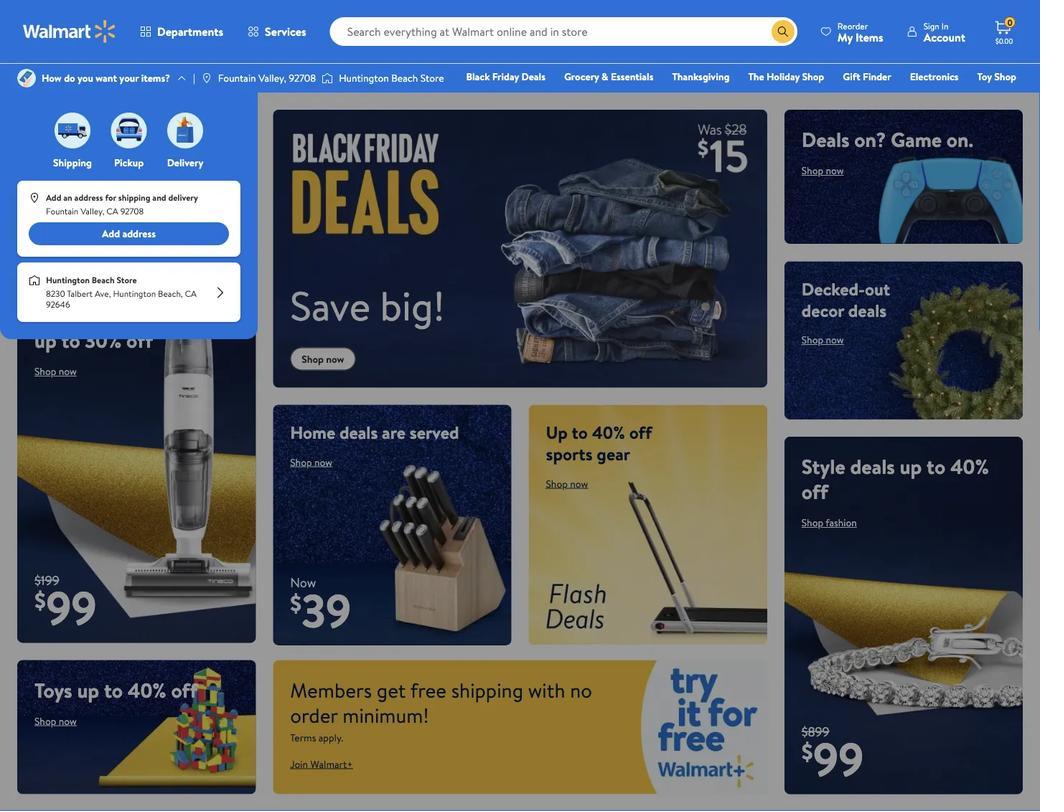Task type: vqa. For each thing, say whether or not it's contained in the screenshot.
Add address
yes



Task type: describe. For each thing, give the bounding box(es) containing it.
grocery & essentials link
[[558, 69, 660, 84]]

sign
[[924, 20, 939, 32]]

fountain inside add an address for shipping and delivery fountain valley, ca 92708
[[46, 205, 78, 218]]

now for decked-out decor deals
[[826, 333, 844, 347]]

my
[[838, 29, 853, 45]]

on.
[[947, 126, 973, 154]]

Search search field
[[330, 17, 797, 46]]

deals inside decked-out decor deals
[[848, 299, 887, 323]]

minimum!
[[343, 702, 429, 730]]

&
[[602, 70, 608, 84]]

was dollar $899, now dollar 99 group
[[784, 723, 864, 795]]

shop for save big!
[[302, 352, 324, 366]]

and
[[152, 192, 166, 204]]

savings
[[34, 147, 89, 171]]

account
[[924, 29, 965, 45]]

99 for $199 $ 99
[[46, 576, 97, 640]]

now for deals on? game on.
[[826, 164, 844, 178]]

99 for $899 $ 99
[[813, 727, 864, 791]]

style
[[802, 453, 845, 481]]

shop for home deals are served
[[290, 455, 312, 469]]

0 horizontal spatial walmart+
[[310, 758, 353, 772]]

add address button
[[29, 223, 229, 246]]

shop now link for toys up to 40% off
[[34, 715, 77, 729]]

0 horizontal spatial  image
[[29, 192, 40, 204]]

shop now link for high tech gifts, huge savings
[[34, 182, 77, 196]]

free
[[410, 676, 446, 704]]

1 horizontal spatial 92708
[[289, 71, 316, 85]]

up for $199 $ 99
[[34, 327, 57, 355]]

shop for high tech gifts, huge savings
[[34, 182, 56, 196]]

deals on? game on.
[[802, 126, 973, 154]]

decked-
[[802, 277, 865, 301]]

shop inside "link"
[[802, 70, 824, 84]]

$199 $ 99
[[34, 572, 97, 640]]

home deals are served
[[290, 421, 459, 445]]

39
[[302, 578, 351, 642]]

one
[[906, 90, 928, 104]]

 image for how do you want your items?
[[17, 69, 36, 88]]

 image for fountain valley, 92708
[[201, 72, 212, 84]]

save
[[290, 277, 370, 333]]

40% inside style deals up to 40% off
[[950, 453, 989, 481]]

services button
[[235, 14, 318, 49]]

gift
[[843, 70, 860, 84]]

shop now for decked-out decor deals
[[802, 333, 844, 347]]

debit
[[930, 90, 955, 104]]

now $ 39
[[290, 574, 351, 642]]

essentials
[[611, 70, 653, 84]]

search icon image
[[777, 26, 789, 37]]

shop now link for save big!
[[290, 348, 356, 371]]

served
[[410, 421, 459, 445]]

sports
[[546, 442, 593, 466]]

$ for $899 $ 99
[[802, 736, 813, 768]]

to inside the up to 40% off sports gear
[[572, 421, 588, 445]]

black friday deals
[[466, 70, 545, 84]]

beach for huntington beach store
[[391, 71, 418, 85]]

shop inside toy shop home
[[994, 70, 1016, 84]]

home deals up to 30% off
[[34, 301, 153, 355]]

gear
[[597, 442, 630, 466]]

shop now link for home deals up to 30% off
[[34, 365, 77, 379]]

grocery & essentials
[[564, 70, 653, 84]]

toy
[[977, 70, 992, 84]]

items?
[[141, 71, 170, 85]]

fashion
[[826, 516, 857, 530]]

order
[[290, 702, 338, 730]]

shop now link for home deals are served
[[290, 455, 332, 469]]

on?
[[854, 126, 886, 154]]

beach for huntington beach store 8230 talbert ave, huntington beach, ca 92646
[[92, 274, 114, 286]]

shipping
[[53, 156, 92, 170]]

shipping inside members get free shipping with no order minimum! terms apply.
[[451, 676, 523, 704]]

the holiday shop
[[748, 70, 824, 84]]

sign in account
[[924, 20, 965, 45]]

40% inside the up to 40% off sports gear
[[592, 421, 625, 445]]

registry
[[851, 90, 888, 104]]

an
[[63, 192, 72, 204]]

thanksgiving link
[[666, 69, 736, 84]]

terms
[[290, 731, 316, 745]]

departments button
[[128, 14, 235, 49]]

you
[[78, 71, 93, 85]]

thanksgiving
[[672, 70, 730, 84]]

was dollar $199, now dollar 99 group
[[17, 572, 97, 644]]

ca inside add an address for shipping and delivery fountain valley, ca 92708
[[106, 205, 118, 218]]

shop fashion
[[802, 516, 857, 530]]

shop now for up to 40% off sports gear
[[546, 477, 588, 491]]

delivery
[[168, 192, 198, 204]]

shop now link for deals on? game on.
[[802, 164, 844, 178]]

registry link
[[845, 89, 894, 104]]

store for huntington beach store 8230 talbert ave, huntington beach, ca 92646
[[117, 274, 137, 286]]

gift finder link
[[836, 69, 898, 84]]

no
[[570, 676, 592, 704]]

game
[[891, 126, 942, 154]]

fashion link
[[793, 89, 839, 104]]

apply.
[[319, 731, 343, 745]]

$0.00
[[995, 36, 1013, 46]]

talbert
[[67, 288, 93, 300]]

now for high tech gifts, huge savings
[[59, 182, 77, 196]]

black
[[466, 70, 490, 84]]

now for toys up to 40% off
[[59, 715, 77, 729]]

reorder my items
[[838, 20, 883, 45]]

add for add an address for shipping and delivery fountain valley, ca 92708
[[46, 192, 61, 204]]

toys up to 40% off
[[34, 677, 198, 705]]

1 horizontal spatial  image
[[322, 71, 333, 85]]

$ for now $ 39
[[290, 587, 302, 619]]

holiday
[[767, 70, 800, 84]]

members
[[290, 676, 372, 704]]

shop now for home deals are served
[[290, 455, 332, 469]]

deals for $199 $ 99
[[92, 301, 137, 329]]

toys
[[34, 677, 72, 705]]

add for add address
[[102, 227, 120, 241]]

up for $899 $ 99
[[900, 453, 922, 481]]

pickup
[[114, 156, 144, 170]]

$899 $ 99
[[802, 723, 864, 791]]

shop fashion link
[[802, 516, 857, 530]]

shop now for high tech gifts, huge savings
[[34, 182, 77, 196]]



Task type: locate. For each thing, give the bounding box(es) containing it.
1 vertical spatial fountain
[[46, 205, 78, 218]]

ca down for
[[106, 205, 118, 218]]

gift finder
[[843, 70, 891, 84]]

add
[[46, 192, 61, 204], [102, 227, 120, 241]]

1 vertical spatial 99
[[813, 727, 864, 791]]

decor
[[802, 299, 844, 323]]

$199
[[34, 572, 59, 590]]

0 horizontal spatial 99
[[46, 576, 97, 640]]

now down home deals are served
[[314, 455, 332, 469]]

0 vertical spatial store
[[420, 71, 444, 85]]

up to 40% off sports gear
[[546, 421, 652, 466]]

0 horizontal spatial $
[[34, 585, 46, 617]]

 image inside shipping button
[[55, 113, 90, 149]]

services
[[265, 24, 306, 39]]

address
[[74, 192, 103, 204], [122, 227, 156, 241]]

add address
[[102, 227, 156, 241]]

store inside huntington beach store 8230 talbert ave, huntington beach, ca 92646
[[117, 274, 137, 286]]

0 horizontal spatial address
[[74, 192, 103, 204]]

2 horizontal spatial $
[[802, 736, 813, 768]]

the
[[748, 70, 764, 84]]

beach,
[[158, 288, 183, 300]]

0 vertical spatial valley,
[[258, 71, 286, 85]]

up
[[34, 327, 57, 355], [900, 453, 922, 481], [77, 677, 99, 705]]

0 vertical spatial  image
[[322, 71, 333, 85]]

2 horizontal spatial 40%
[[950, 453, 989, 481]]

gifts,
[[113, 126, 152, 150]]

shipping inside add an address for shipping and delivery fountain valley, ca 92708
[[118, 192, 150, 204]]

$ inside $199 $ 99
[[34, 585, 46, 617]]

1 vertical spatial store
[[117, 274, 137, 286]]

walmart image
[[23, 20, 116, 43]]

0 vertical spatial ca
[[106, 205, 118, 218]]

add left an
[[46, 192, 61, 204]]

0 vertical spatial walmart+
[[974, 90, 1016, 104]]

walmart+ down apply.
[[310, 758, 353, 772]]

shop now inside the shop now link
[[302, 352, 344, 366]]

0 vertical spatial address
[[74, 192, 103, 204]]

one debit link
[[900, 89, 961, 104]]

home
[[754, 90, 780, 104], [34, 301, 87, 329], [290, 421, 335, 445]]

0 horizontal spatial 40%
[[128, 677, 166, 705]]

fountain
[[218, 71, 256, 85], [46, 205, 78, 218]]

address inside add an address for shipping and delivery fountain valley, ca 92708
[[74, 192, 103, 204]]

1 horizontal spatial huntington
[[113, 288, 156, 300]]

how
[[42, 71, 62, 85]]

 image
[[17, 69, 36, 88], [201, 72, 212, 84], [55, 113, 90, 149], [111, 113, 147, 149], [167, 113, 203, 149], [29, 275, 40, 286]]

reorder
[[838, 20, 868, 32]]

are
[[382, 421, 406, 445]]

now down "decor"
[[826, 333, 844, 347]]

1 horizontal spatial shipping
[[451, 676, 523, 704]]

0 vertical spatial add
[[46, 192, 61, 204]]

valley, up the add address
[[80, 205, 104, 218]]

0 horizontal spatial store
[[117, 274, 137, 286]]

now for save big!
[[326, 352, 344, 366]]

with
[[528, 676, 565, 704]]

1 horizontal spatial $
[[290, 587, 302, 619]]

1 vertical spatial up
[[900, 453, 922, 481]]

92646
[[46, 299, 70, 311]]

0 horizontal spatial fountain
[[46, 205, 78, 218]]

now down shipping
[[59, 182, 77, 196]]

1 vertical spatial home
[[34, 301, 87, 329]]

toy shop home
[[754, 70, 1016, 104]]

$ inside $899 $ 99
[[802, 736, 813, 768]]

30%
[[85, 327, 122, 355]]

2 vertical spatial 40%
[[128, 677, 166, 705]]

huntington for huntington beach store 8230 talbert ave, huntington beach, ca 92646
[[46, 274, 90, 286]]

walmart+
[[974, 90, 1016, 104], [310, 758, 353, 772]]

0 vertical spatial deals
[[521, 70, 545, 84]]

1 vertical spatial 92708
[[120, 205, 144, 218]]

to
[[61, 327, 80, 355], [572, 421, 588, 445], [927, 453, 946, 481], [104, 677, 123, 705]]

off inside 'home deals up to 30% off'
[[126, 327, 153, 355]]

1 horizontal spatial 99
[[813, 727, 864, 791]]

shop now for deals on? game on.
[[802, 164, 844, 178]]

1 vertical spatial shipping
[[451, 676, 523, 704]]

2 vertical spatial up
[[77, 677, 99, 705]]

add down add an address for shipping and delivery fountain valley, ca 92708
[[102, 227, 120, 241]]

1 vertical spatial add
[[102, 227, 120, 241]]

the holiday shop link
[[742, 69, 831, 84]]

92708 down services
[[289, 71, 316, 85]]

deals inside style deals up to 40% off
[[850, 453, 895, 481]]

deals down ave,
[[92, 301, 137, 329]]

shipping right for
[[118, 192, 150, 204]]

decked-out decor deals
[[802, 277, 890, 323]]

1 horizontal spatial beach
[[391, 71, 418, 85]]

huntington for huntington beach store
[[339, 71, 389, 85]]

1 horizontal spatial add
[[102, 227, 120, 241]]

40%
[[592, 421, 625, 445], [950, 453, 989, 481], [128, 677, 166, 705]]

delivery button
[[164, 109, 206, 170]]

electronics
[[910, 70, 959, 84]]

1 vertical spatial deals
[[802, 126, 850, 154]]

up
[[546, 421, 568, 445]]

1 vertical spatial  image
[[29, 192, 40, 204]]

up inside 'home deals up to 30% off'
[[34, 327, 57, 355]]

deals right style
[[850, 453, 895, 481]]

0 horizontal spatial beach
[[92, 274, 114, 286]]

ca inside huntington beach store 8230 talbert ave, huntington beach, ca 92646
[[185, 288, 197, 300]]

home inside 'home deals up to 30% off'
[[34, 301, 87, 329]]

2 horizontal spatial huntington
[[339, 71, 389, 85]]

add inside add an address for shipping and delivery fountain valley, ca 92708
[[46, 192, 61, 204]]

 image for delivery
[[167, 113, 203, 149]]

high
[[34, 126, 71, 150]]

join
[[290, 758, 308, 772]]

high tech gifts, huge savings
[[34, 126, 193, 171]]

in
[[942, 20, 948, 32]]

to inside 'home deals up to 30% off'
[[61, 327, 80, 355]]

add inside 'button'
[[102, 227, 120, 241]]

1 horizontal spatial 40%
[[592, 421, 625, 445]]

huntington beach store
[[339, 71, 444, 85]]

0
[[1007, 16, 1013, 28]]

ca right beach, at left top
[[185, 288, 197, 300]]

1 horizontal spatial store
[[420, 71, 444, 85]]

beach
[[391, 71, 418, 85], [92, 274, 114, 286]]

2 vertical spatial huntington
[[113, 288, 156, 300]]

deals inside 'home deals up to 30% off'
[[92, 301, 137, 329]]

address right an
[[74, 192, 103, 204]]

to inside style deals up to 40% off
[[927, 453, 946, 481]]

$ inside now $ 39
[[290, 587, 302, 619]]

pickup button
[[108, 109, 150, 170]]

off inside the up to 40% off sports gear
[[629, 421, 652, 445]]

huntington
[[339, 71, 389, 85], [46, 274, 90, 286], [113, 288, 156, 300]]

big!
[[380, 277, 445, 333]]

shop for decked-out decor deals
[[802, 333, 823, 347]]

join walmart+ link
[[290, 758, 353, 772]]

8230
[[46, 288, 65, 300]]

address inside 'button'
[[122, 227, 156, 241]]

0 horizontal spatial shipping
[[118, 192, 150, 204]]

toy shop link
[[971, 69, 1023, 84]]

1 horizontal spatial fountain
[[218, 71, 256, 85]]

now
[[290, 574, 316, 592]]

92708 up the add address
[[120, 205, 144, 218]]

fountain down an
[[46, 205, 78, 218]]

fountain valley, 92708
[[218, 71, 316, 85]]

deals down fashion link
[[802, 126, 850, 154]]

99 inside $199 $ 99
[[46, 576, 97, 640]]

electronics link
[[903, 69, 965, 84]]

deals left are
[[339, 421, 378, 445]]

store
[[420, 71, 444, 85], [117, 274, 137, 286]]

1 vertical spatial address
[[122, 227, 156, 241]]

style deals up to 40% off
[[802, 453, 989, 506]]

0 vertical spatial 99
[[46, 576, 97, 640]]

now down sports on the right bottom
[[570, 477, 588, 491]]

shop for home deals up to 30% off
[[34, 365, 56, 379]]

2 horizontal spatial home
[[754, 90, 780, 104]]

off inside style deals up to 40% off
[[802, 478, 828, 506]]

0 vertical spatial 40%
[[592, 421, 625, 445]]

1 horizontal spatial address
[[122, 227, 156, 241]]

valley, inside add an address for shipping and delivery fountain valley, ca 92708
[[80, 205, 104, 218]]

store for huntington beach store
[[420, 71, 444, 85]]

one debit
[[906, 90, 955, 104]]

now for home deals up to 30% off
[[59, 365, 77, 379]]

$ for $199 $ 99
[[34, 585, 46, 617]]

shop for toys up to 40% off
[[34, 715, 56, 729]]

home for 99
[[34, 301, 87, 329]]

now for home deals are served
[[314, 455, 332, 469]]

0 vertical spatial 92708
[[289, 71, 316, 85]]

grocery
[[564, 70, 599, 84]]

1 horizontal spatial walmart+
[[974, 90, 1016, 104]]

deals right friday
[[521, 70, 545, 84]]

 image for pickup
[[111, 113, 147, 149]]

now down toys
[[59, 715, 77, 729]]

members get free shipping with no order minimum! terms apply.
[[290, 676, 592, 745]]

deals right "decor"
[[848, 299, 887, 323]]

 image inside delivery button
[[167, 113, 203, 149]]

shop now link for decked-out decor deals
[[802, 333, 844, 347]]

out
[[865, 277, 890, 301]]

now down 'home deals up to 30% off'
[[59, 365, 77, 379]]

1 vertical spatial 40%
[[950, 453, 989, 481]]

home inside toy shop home
[[754, 90, 780, 104]]

shipping right free
[[451, 676, 523, 704]]

92708 inside add an address for shipping and delivery fountain valley, ca 92708
[[120, 205, 144, 218]]

fountain right |
[[218, 71, 256, 85]]

ave,
[[95, 288, 111, 300]]

0 horizontal spatial huntington
[[46, 274, 90, 286]]

finder
[[863, 70, 891, 84]]

shop now
[[802, 164, 844, 178], [34, 182, 77, 196], [802, 333, 844, 347], [302, 352, 344, 366], [34, 365, 77, 379], [290, 455, 332, 469], [546, 477, 588, 491], [34, 715, 77, 729]]

1 vertical spatial ca
[[185, 288, 197, 300]]

1 horizontal spatial valley,
[[258, 71, 286, 85]]

 image
[[322, 71, 333, 85], [29, 192, 40, 204]]

2 horizontal spatial up
[[900, 453, 922, 481]]

0 vertical spatial home
[[754, 90, 780, 104]]

walmart+ down toy shop link on the right of page
[[974, 90, 1016, 104]]

0 horizontal spatial valley,
[[80, 205, 104, 218]]

1 horizontal spatial up
[[77, 677, 99, 705]]

1 horizontal spatial home
[[290, 421, 335, 445]]

black friday deals link
[[460, 69, 552, 84]]

 image inside the 'pickup' button
[[111, 113, 147, 149]]

huntington beach store 8230 talbert ave, huntington beach, ca 92646
[[46, 274, 197, 311]]

departments
[[157, 24, 223, 39]]

0 vertical spatial fountain
[[218, 71, 256, 85]]

shop for deals on? game on.
[[802, 164, 823, 178]]

shop
[[802, 70, 824, 84], [994, 70, 1016, 84], [802, 164, 823, 178], [34, 182, 56, 196], [802, 333, 823, 347], [302, 352, 324, 366], [34, 365, 56, 379], [290, 455, 312, 469], [546, 477, 568, 491], [802, 516, 823, 530], [34, 715, 56, 729]]

 image for shipping
[[55, 113, 90, 149]]

1 horizontal spatial deals
[[802, 126, 850, 154]]

want
[[96, 71, 117, 85]]

0 horizontal spatial deals
[[521, 70, 545, 84]]

1 vertical spatial walmart+
[[310, 758, 353, 772]]

1 vertical spatial beach
[[92, 274, 114, 286]]

shop now for save big!
[[302, 352, 344, 366]]

0 vertical spatial huntington
[[339, 71, 389, 85]]

shop now link for up to 40% off sports gear
[[546, 477, 588, 491]]

store down "add address" 'button'
[[117, 274, 137, 286]]

now down deals on? game on. at the right top of the page
[[826, 164, 844, 178]]

1 horizontal spatial ca
[[185, 288, 197, 300]]

huge
[[156, 126, 193, 150]]

0 vertical spatial beach
[[391, 71, 418, 85]]

0 horizontal spatial 92708
[[120, 205, 144, 218]]

store left black
[[420, 71, 444, 85]]

address down add an address for shipping and delivery fountain valley, ca 92708
[[122, 227, 156, 241]]

2 vertical spatial home
[[290, 421, 335, 445]]

now down save
[[326, 352, 344, 366]]

deals
[[848, 299, 887, 323], [92, 301, 137, 329], [339, 421, 378, 445], [850, 453, 895, 481]]

valley, down the services popup button
[[258, 71, 286, 85]]

how do you want your items?
[[42, 71, 170, 85]]

1 vertical spatial huntington
[[46, 274, 90, 286]]

0 horizontal spatial add
[[46, 192, 61, 204]]

$899
[[802, 723, 829, 741]]

save big!
[[290, 277, 445, 333]]

now dollar 39 null group
[[273, 574, 351, 646]]

home for 39
[[290, 421, 335, 445]]

1 vertical spatial valley,
[[80, 205, 104, 218]]

 image left an
[[29, 192, 40, 204]]

now
[[826, 164, 844, 178], [59, 182, 77, 196], [826, 333, 844, 347], [326, 352, 344, 366], [59, 365, 77, 379], [314, 455, 332, 469], [570, 477, 588, 491], [59, 715, 77, 729]]

shop now for home deals up to 30% off
[[34, 365, 77, 379]]

Walmart Site-Wide search field
[[330, 17, 797, 46]]

|
[[193, 71, 195, 85]]

shop now for toys up to 40% off
[[34, 715, 77, 729]]

0 horizontal spatial home
[[34, 301, 87, 329]]

up inside style deals up to 40% off
[[900, 453, 922, 481]]

shop for up to 40% off sports gear
[[546, 477, 568, 491]]

get
[[377, 676, 406, 704]]

shop for style deals up to 40% off
[[802, 516, 823, 530]]

0 horizontal spatial up
[[34, 327, 57, 355]]

for
[[105, 192, 116, 204]]

fashion
[[799, 90, 832, 104]]

0 horizontal spatial ca
[[106, 205, 118, 218]]

deals for now $ 39
[[339, 421, 378, 445]]

 image right fountain valley, 92708 on the top left
[[322, 71, 333, 85]]

0 vertical spatial shipping
[[118, 192, 150, 204]]

your
[[119, 71, 139, 85]]

beach inside huntington beach store 8230 talbert ave, huntington beach, ca 92646
[[92, 274, 114, 286]]

walmart+ link
[[967, 89, 1023, 104]]

now for up to 40% off sports gear
[[570, 477, 588, 491]]

deals for $899 $ 99
[[850, 453, 895, 481]]

0 vertical spatial up
[[34, 327, 57, 355]]

99 inside $899 $ 99
[[813, 727, 864, 791]]



